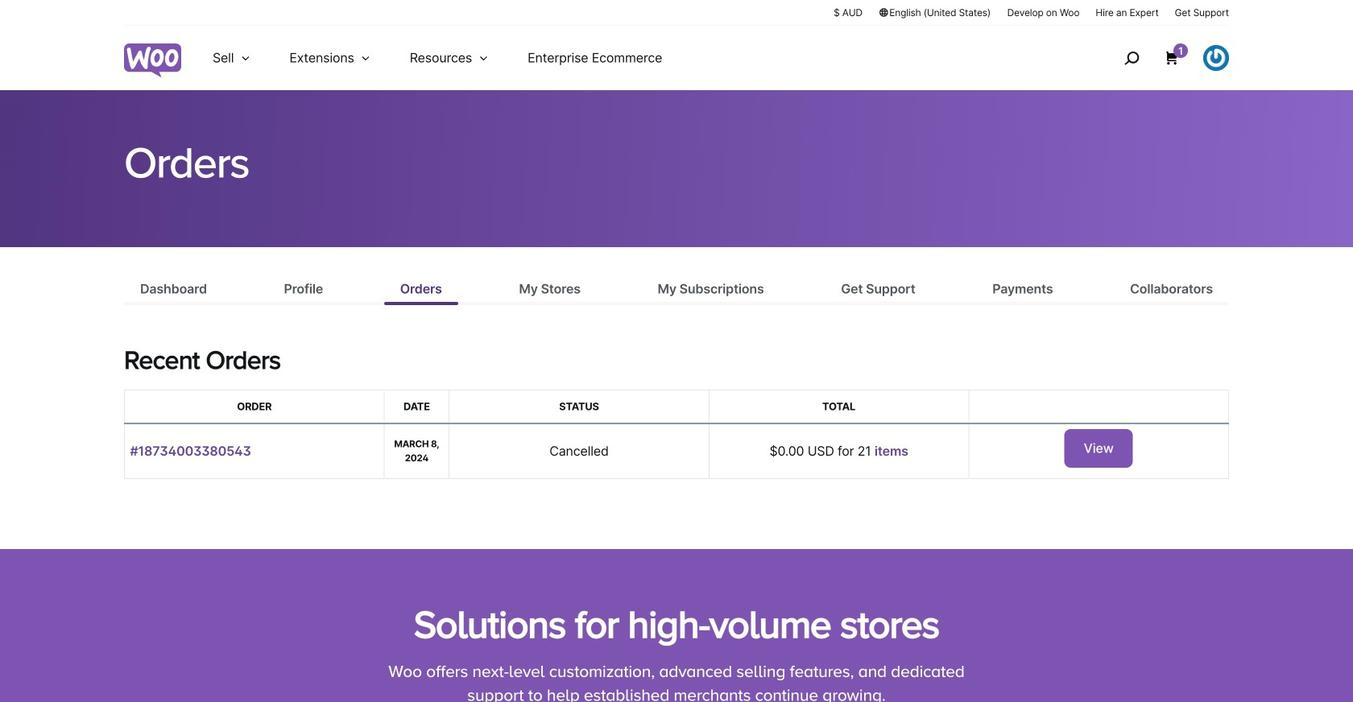 Task type: vqa. For each thing, say whether or not it's contained in the screenshot.
search field
no



Task type: locate. For each thing, give the bounding box(es) containing it.
search image
[[1119, 45, 1145, 71]]



Task type: describe. For each thing, give the bounding box(es) containing it.
open account menu image
[[1204, 45, 1230, 71]]

service navigation menu element
[[1090, 32, 1230, 84]]



